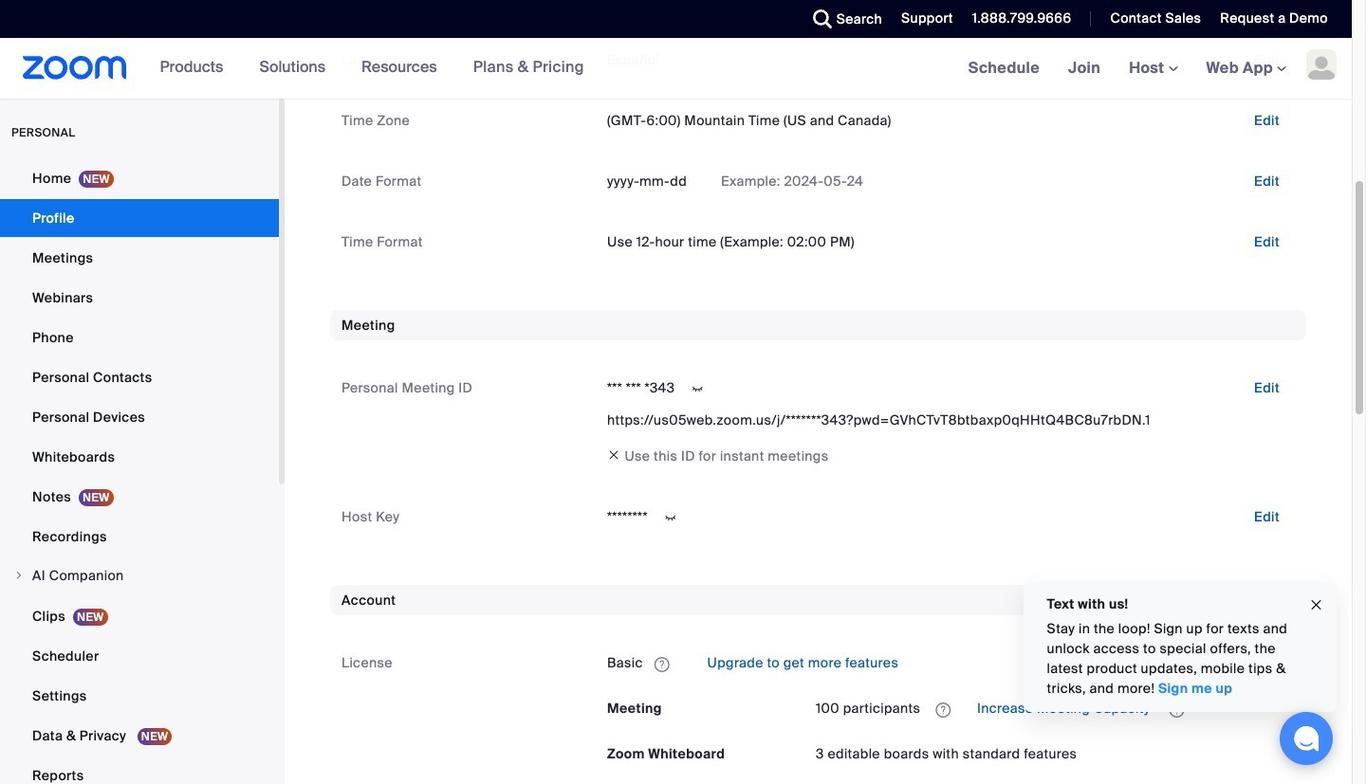 Task type: locate. For each thing, give the bounding box(es) containing it.
right image
[[13, 570, 25, 582]]

menu item
[[0, 558, 279, 596]]

learn more about your license type image
[[653, 658, 672, 672]]

profile picture image
[[1307, 49, 1337, 80]]

zoom logo image
[[23, 56, 127, 80]]

application
[[607, 649, 1295, 679]]

banner
[[0, 38, 1352, 100]]

product information navigation
[[127, 38, 599, 99]]

show host key image
[[656, 510, 686, 527]]



Task type: vqa. For each thing, say whether or not it's contained in the screenshot.
product information NAVIGATION
yes



Task type: describe. For each thing, give the bounding box(es) containing it.
meetings navigation
[[954, 38, 1352, 100]]

personal menu menu
[[0, 159, 279, 785]]

open chat image
[[1294, 726, 1320, 753]]

show personal meeting id image
[[683, 381, 713, 398]]

close image
[[1310, 595, 1325, 616]]



